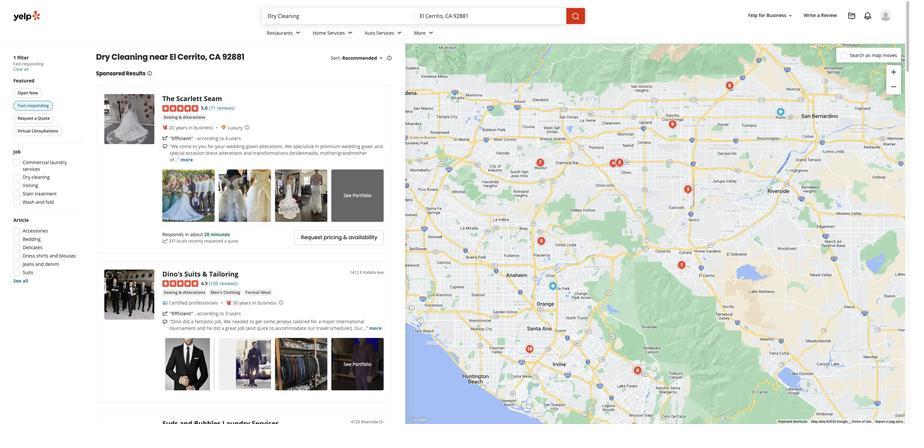 Task type: vqa. For each thing, say whether or not it's contained in the screenshot.
leftmost is
no



Task type: describe. For each thing, give the bounding box(es) containing it.
30 years in business
[[233, 300, 277, 306]]

kona cleaners image
[[682, 183, 695, 196]]

24 chevron down v2 image for auto services
[[396, 29, 404, 37]]

(71
[[209, 105, 216, 111]]

& down 5 star rating image
[[179, 114, 182, 120]]

of…"
[[170, 156, 180, 163]]

24 chevron down v2 image for home services
[[347, 29, 355, 37]]

denim
[[45, 261, 59, 267]]

0 vertical spatial 20
[[169, 124, 175, 131]]

all inside group
[[23, 278, 28, 284]]

virtual
[[18, 128, 31, 134]]

transformations
[[253, 150, 289, 156]]

report
[[876, 420, 886, 423]]

responding inside 1 filter fast-responding clear all
[[22, 61, 43, 67]]

keyboard shortcuts
[[779, 420, 808, 423]]

katella
[[364, 270, 376, 275]]

alterations
[[219, 150, 243, 156]]

"efficient" for 20
[[170, 135, 193, 141]]

accessories
[[23, 228, 48, 234]]

dress
[[23, 253, 35, 259]]

4.9 link
[[201, 280, 208, 287]]

ace quality cleaners image
[[607, 157, 620, 170]]

commercial
[[23, 159, 49, 166]]

job.
[[215, 318, 223, 325]]

men's clothing button
[[209, 289, 242, 296]]

1 horizontal spatial 16 info v2 image
[[387, 55, 392, 61]]

map for moves
[[873, 52, 882, 58]]

"efficient" - according to 4 users
[[170, 135, 241, 141]]

Find text field
[[268, 12, 409, 20]]

years for 20
[[176, 124, 187, 131]]

16 trending v2 image for "efficient" - according to 4 users
[[163, 136, 168, 141]]

(bridesmaids,
[[290, 150, 319, 156]]

fantastic
[[195, 318, 213, 325]]

"efficient" - according to 3 users
[[170, 310, 241, 317]]

our…"
[[355, 325, 368, 331]]

requested
[[204, 238, 223, 244]]

users for - according to 3 users
[[229, 310, 241, 317]]

20 years in business
[[169, 124, 213, 131]]

we inside the "dino did a fantastic job. we needed to get some jerseys tailored for a major international tournament and he did a great job (and quick to accommodate our travel schedule!). our…" more
[[224, 318, 231, 325]]

google image
[[407, 415, 429, 424]]

fold
[[45, 199, 54, 205]]

request a quote button
[[13, 113, 54, 123]]

zoom in image
[[891, 68, 899, 76]]

virtual consultations
[[18, 128, 58, 134]]

3
[[225, 310, 228, 317]]

"dino did a fantastic job. we needed to get some jerseys tailored for a major international tournament and he did a great job (and quick to accommodate our travel schedule!). our…" more
[[170, 318, 382, 331]]

business categories element
[[262, 24, 893, 43]]

suits inside group
[[23, 269, 33, 276]]

24 chevron down v2 image for restaurants
[[294, 29, 302, 37]]

keyboard shortcuts button
[[779, 419, 808, 424]]

the scarlett seam link
[[163, 94, 222, 103]]

1 gown from the left
[[246, 143, 258, 149]]

write a review link
[[802, 9, 841, 22]]

terms of use
[[852, 420, 872, 423]]

16 speech v2 image
[[163, 319, 168, 325]]

responding inside button
[[27, 103, 49, 108]]

a up tournament
[[191, 318, 194, 325]]

tailored
[[293, 318, 310, 325]]

moves
[[884, 52, 898, 58]]

formal wear button
[[244, 289, 273, 296]]

0 horizontal spatial 16 info v2 image
[[147, 71, 152, 76]]

yelp
[[749, 12, 758, 19]]

16 certified professionals v2 image
[[163, 300, 168, 306]]

locals
[[177, 238, 187, 244]]

shortcuts
[[794, 420, 808, 423]]

terms of use link
[[852, 420, 872, 423]]

more link for "dino did a fantastic job. we needed to get some jerseys tailored for a major international tournament and he did a great job (and quick to accommodate our travel schedule!). our…"
[[370, 325, 382, 331]]

alterations for second 'sewing & alterations' link
[[183, 290, 205, 295]]

schedule!).
[[330, 325, 353, 331]]

sewing & alterations button for second 'sewing & alterations' link
[[163, 289, 207, 296]]

2 portfolio from the top
[[353, 361, 372, 367]]

a down job.
[[222, 325, 224, 331]]

alterations.
[[259, 143, 284, 149]]

wear
[[261, 290, 271, 295]]

quote
[[38, 115, 50, 121]]

(105
[[209, 280, 219, 287]]

to left 4
[[220, 135, 224, 141]]

quote
[[228, 238, 239, 244]]

dry for dry cleaning near el cerrito, ca 92881
[[96, 51, 110, 62]]

sewing & alterations button for first 'sewing & alterations' link from the top of the page
[[163, 114, 207, 121]]

some
[[264, 318, 276, 325]]

& right pricing
[[344, 234, 348, 241]]

16 trending v2 image
[[163, 239, 168, 244]]

recommended
[[343, 55, 377, 61]]

home
[[313, 30, 326, 36]]

cleaning
[[112, 51, 148, 62]]

1 see portfolio from the top
[[344, 192, 372, 199]]

business for 30 years in business
[[258, 300, 277, 306]]

fast- inside 1 filter fast-responding clear all
[[13, 61, 22, 67]]

now
[[29, 90, 38, 96]]

certified
[[169, 300, 188, 306]]

& down 4.9 star rating image on the left of the page
[[179, 290, 182, 295]]

2 wedding from the left
[[342, 143, 361, 149]]

to down some
[[270, 325, 274, 331]]

16 years in business v2 image
[[226, 300, 232, 306]]

services for home services
[[328, 30, 345, 36]]

dino's
[[163, 270, 183, 279]]

5 star rating image
[[163, 105, 199, 112]]

cleaning
[[32, 174, 50, 180]]

group containing article
[[11, 217, 83, 284]]

for inside the ""we come to you for your wedding gown alterations. we specialize in premium wedding gown and special occasion dress alterations and transformations (bridesmaids, mother/grandmother of…""
[[208, 143, 214, 149]]

16 trending v2 image for "efficient" - according to 3 users
[[163, 311, 168, 316]]

virtual consultations button
[[13, 126, 63, 136]]

1412 e katella ave
[[350, 270, 384, 275]]

more inside the "dino did a fantastic job. we needed to get some jerseys tailored for a major international tournament and he did a great job (and quick to accommodate our travel schedule!). our…" more
[[370, 325, 382, 331]]

open now button
[[13, 88, 42, 98]]

see all button
[[13, 278, 28, 284]]

sewing for second 'sewing & alterations' link
[[164, 290, 178, 295]]

recently
[[188, 238, 203, 244]]

0 vertical spatial group
[[887, 65, 902, 94]]

delicates
[[23, 244, 42, 251]]

report a map error
[[876, 420, 904, 423]]

yelp for business
[[749, 12, 787, 19]]

- for - according to 3 users
[[195, 310, 196, 317]]

reviews) for dino's suits & tailoring
[[220, 280, 238, 287]]

search
[[851, 52, 865, 58]]

report a map error link
[[876, 420, 904, 423]]

suds and bubbles laundry services image
[[613, 156, 627, 170]]

business for 20 years in business
[[194, 124, 213, 131]]

responds
[[163, 231, 184, 238]]

needed
[[232, 318, 249, 325]]

0 horizontal spatial more
[[181, 156, 193, 163]]

2 gown from the left
[[362, 143, 374, 149]]

5.0
[[201, 105, 208, 111]]

users for - according to 4 users
[[229, 135, 241, 141]]

auto services link
[[360, 24, 409, 43]]

as
[[867, 52, 871, 58]]

kona cleaners image
[[676, 259, 689, 272]]

for inside button
[[760, 12, 766, 19]]

near
[[149, 51, 168, 62]]

search as map moves
[[851, 52, 898, 58]]

falcon ridge cleaners & shirt laundry image
[[724, 79, 737, 92]]

we inside the ""we come to you for your wedding gown alterations. we specialize in premium wedding gown and special occasion dress alterations and transformations (bridesmaids, mother/grandmother of…""
[[285, 143, 292, 149]]

16 chevron down v2 image for recommended
[[379, 55, 384, 61]]

none field find
[[268, 12, 409, 20]]

to inside the ""we come to you for your wedding gown alterations. we specialize in premium wedding gown and special occasion dress alterations and transformations (bridesmaids, mother/grandmother of…""
[[193, 143, 197, 149]]

1 portfolio from the top
[[353, 192, 372, 199]]

home services
[[313, 30, 345, 36]]

bedding
[[23, 236, 41, 242]]

2 see portfolio from the top
[[344, 361, 372, 367]]

reviews) for the scarlett seam
[[217, 105, 235, 111]]

according for certified professionals
[[197, 310, 219, 317]]

occasion
[[186, 150, 205, 156]]

treatment
[[35, 191, 57, 197]]

"efficient" for certified
[[170, 310, 193, 317]]

open now
[[18, 90, 38, 96]]

dino's suits & tailoring image
[[547, 280, 560, 293]]

dino's suits & tailoring image
[[104, 270, 154, 320]]

1 see portfolio link from the top
[[332, 169, 384, 222]]

to up (and
[[250, 318, 254, 325]]

specialize
[[293, 143, 314, 149]]

projects image
[[849, 12, 857, 20]]

24 chevron down v2 image for more
[[427, 29, 435, 37]]

tyler b. image
[[881, 9, 893, 21]]

in up "efficient" - according to 4 users on the left top of the page
[[189, 124, 193, 131]]

scarlett
[[176, 94, 202, 103]]

google
[[838, 420, 848, 423]]

more link for "we come to you for your wedding gown alterations. we specialize in premium wedding gown and special occasion dress alterations and transformations (bridesmaids, mother/grandmother of…"
[[181, 156, 193, 163]]

error
[[897, 420, 904, 423]]



Task type: locate. For each thing, give the bounding box(es) containing it.
jerseys
[[277, 318, 292, 325]]

2 users from the top
[[229, 310, 241, 317]]

16 chevron down v2 image inside recommended popup button
[[379, 55, 384, 61]]

0 horizontal spatial 16 chevron down v2 image
[[379, 55, 384, 61]]

to
[[220, 135, 224, 141], [193, 143, 197, 149], [220, 310, 224, 317], [250, 318, 254, 325], [270, 325, 274, 331]]

2 16 trending v2 image from the top
[[163, 311, 168, 316]]

sewing & alterations for sewing & alterations button related to first 'sewing & alterations' link from the top of the page
[[164, 114, 205, 120]]

business up "efficient" - according to 4 users on the left top of the page
[[194, 124, 213, 131]]

1 horizontal spatial we
[[285, 143, 292, 149]]

1 vertical spatial sewing & alterations button
[[163, 289, 207, 296]]

restaurants
[[267, 30, 293, 36]]

1 sewing & alterations from the top
[[164, 114, 205, 120]]

0 horizontal spatial map
[[873, 52, 882, 58]]

24 chevron down v2 image
[[347, 29, 355, 37], [427, 29, 435, 37]]

0 vertical spatial request
[[18, 115, 33, 121]]

1 "efficient" from the top
[[170, 135, 193, 141]]

16 trending v2 image up 16 speech v2 icon
[[163, 311, 168, 316]]

get
[[256, 318, 262, 325]]

24 chevron down v2 image
[[294, 29, 302, 37], [396, 29, 404, 37]]

wedding up mother/grandmother on the left top
[[342, 143, 361, 149]]

0 vertical spatial alterations
[[183, 114, 205, 120]]

30
[[233, 300, 238, 306]]

of
[[863, 420, 866, 423]]

sewing & alterations down 5 star rating image
[[164, 114, 205, 120]]

suits up 4.9 star rating image on the left of the page
[[184, 270, 201, 279]]

courtesy cleaners image
[[535, 235, 548, 248]]

to left 3
[[220, 310, 224, 317]]

1 horizontal spatial gown
[[362, 143, 374, 149]]

a left quote on the top
[[34, 115, 37, 121]]

1 vertical spatial users
[[229, 310, 241, 317]]

your
[[215, 143, 225, 149]]

clear
[[13, 66, 23, 72]]

16 chevron down v2 image inside yelp for business button
[[788, 13, 794, 18]]

fast-responding button
[[13, 101, 53, 111]]

for up our
[[311, 318, 318, 325]]

1 services from the left
[[328, 30, 345, 36]]

16 chevron down v2 image for yelp for business
[[788, 13, 794, 18]]

1 vertical spatial sewing & alterations link
[[163, 289, 207, 296]]

1 sewing from the top
[[164, 114, 178, 120]]

reviews) up men's clothing
[[220, 280, 238, 287]]

0 vertical spatial portfolio
[[353, 192, 372, 199]]

2 vertical spatial see
[[344, 361, 352, 367]]

request left pricing
[[301, 234, 323, 241]]

0 horizontal spatial wedding
[[226, 143, 245, 149]]

(71 reviews) link
[[209, 104, 235, 111]]

1 vertical spatial see
[[13, 278, 21, 284]]

2 see portfolio link from the top
[[332, 338, 384, 391]]

2 suits from the left
[[184, 270, 201, 279]]

alterations up 20 years in business
[[183, 114, 205, 120]]

1 vertical spatial we
[[224, 318, 231, 325]]

4.9 star rating image
[[163, 280, 199, 287]]

to up occasion
[[193, 143, 197, 149]]

2 sewing & alterations link from the top
[[163, 289, 207, 296]]

el
[[170, 51, 176, 62]]

map
[[812, 420, 819, 423]]

1 horizontal spatial more link
[[370, 325, 382, 331]]

0 horizontal spatial 20
[[169, 124, 175, 131]]

none field near
[[420, 12, 562, 20]]

gown left alterations.
[[246, 143, 258, 149]]

4
[[225, 135, 228, 141]]

sewing & alterations button down 5 star rating image
[[163, 114, 207, 121]]

0 vertical spatial according
[[197, 135, 219, 141]]

request inside request pricing & availability button
[[301, 234, 323, 241]]

men's
[[211, 290, 223, 295]]

featured
[[13, 77, 34, 84]]

see
[[344, 192, 352, 199], [13, 278, 21, 284], [344, 361, 352, 367]]

1 vertical spatial more
[[370, 325, 382, 331]]

2 - from the top
[[195, 310, 196, 317]]

1 horizontal spatial years
[[239, 300, 251, 306]]

1 vertical spatial group
[[11, 148, 83, 208]]

None search field
[[263, 8, 587, 24]]

reviews) right '(71'
[[217, 105, 235, 111]]

map
[[873, 52, 882, 58], [889, 420, 896, 423]]

group
[[887, 65, 902, 94], [11, 148, 83, 208], [11, 217, 83, 284]]

1 vertical spatial fast-
[[18, 103, 27, 108]]

2 "efficient" from the top
[[170, 310, 193, 317]]

jeans and denim
[[23, 261, 59, 267]]

24 chevron down v2 image inside the restaurants "link"
[[294, 29, 302, 37]]

(and
[[246, 325, 256, 331]]

fast- down open
[[18, 103, 27, 108]]

1 horizontal spatial 24 chevron down v2 image
[[396, 29, 404, 37]]

1 vertical spatial dry
[[23, 174, 30, 180]]

sewing & alterations button down 4.9 star rating image on the left of the page
[[163, 289, 207, 296]]

more link
[[181, 156, 193, 163], [370, 325, 382, 331]]

0 vertical spatial for
[[760, 12, 766, 19]]

1 horizontal spatial did
[[213, 325, 220, 331]]

2 24 chevron down v2 image from the left
[[427, 29, 435, 37]]

wash and fold
[[23, 199, 54, 205]]

2 vertical spatial for
[[311, 318, 318, 325]]

pricing
[[324, 234, 342, 241]]

did down job.
[[213, 325, 220, 331]]

in down formal
[[252, 300, 256, 306]]

suits down jeans
[[23, 269, 33, 276]]

0 vertical spatial years
[[176, 124, 187, 131]]

sewing & alterations
[[164, 114, 205, 120], [164, 290, 205, 295]]

terms
[[852, 420, 862, 423]]

a up travel
[[319, 318, 321, 325]]

20 right 16 years in business v2 icon
[[169, 124, 175, 131]]

in up locals
[[185, 231, 189, 238]]

responding
[[22, 61, 43, 67], [27, 103, 49, 108]]

0 vertical spatial sewing & alterations
[[164, 114, 205, 120]]

1 24 chevron down v2 image from the left
[[347, 29, 355, 37]]

zoom out image
[[891, 83, 899, 91]]

- for - according to 4 users
[[195, 135, 196, 141]]

Near text field
[[420, 12, 562, 20]]

tournament
[[170, 325, 196, 331]]

map right as
[[873, 52, 882, 58]]

1 horizontal spatial 24 chevron down v2 image
[[427, 29, 435, 37]]

perfect fit studio image
[[523, 343, 537, 356]]

(105 reviews)
[[209, 280, 238, 287]]

ca
[[209, 51, 221, 62]]

1 24 chevron down v2 image from the left
[[294, 29, 302, 37]]

article
[[13, 217, 29, 223]]

power cleaners image
[[631, 364, 645, 377]]

minutes
[[211, 231, 230, 238]]

group containing job
[[11, 148, 83, 208]]

1 vertical spatial responding
[[27, 103, 49, 108]]

2 sewing from the top
[[164, 290, 178, 295]]

sewing & alterations for sewing & alterations button associated with second 'sewing & alterations' link
[[164, 290, 205, 295]]

16 chevron down v2 image right business
[[788, 13, 794, 18]]

services right auto
[[377, 30, 394, 36]]

dry for dry cleaning
[[23, 174, 30, 180]]

services right home
[[328, 30, 345, 36]]

did up tournament
[[183, 318, 190, 325]]

"efficient" up "dino
[[170, 310, 193, 317]]

2 alterations from the top
[[183, 290, 205, 295]]

& up 4.9 link at bottom left
[[203, 270, 208, 279]]

request for request a quote
[[18, 115, 33, 121]]

the
[[163, 94, 175, 103]]

the scarlett seam image
[[775, 105, 788, 119]]

1 horizontal spatial services
[[377, 30, 394, 36]]

0 vertical spatial map
[[873, 52, 882, 58]]

services
[[328, 30, 345, 36], [377, 30, 394, 36]]

0 vertical spatial see portfolio link
[[332, 169, 384, 222]]

16 info v2 image down auto services link
[[387, 55, 392, 61]]

more link down occasion
[[181, 156, 193, 163]]

commercial laundry services
[[23, 159, 67, 172]]

16 trending v2 image
[[163, 136, 168, 141], [163, 311, 168, 316]]

24 chevron down v2 image right restaurants on the left top of the page
[[294, 29, 302, 37]]

0 horizontal spatial none field
[[268, 12, 409, 20]]

0 vertical spatial did
[[183, 318, 190, 325]]

2 24 chevron down v2 image from the left
[[396, 29, 404, 37]]

1 horizontal spatial wedding
[[342, 143, 361, 149]]

sponsored results
[[96, 70, 146, 77]]

power cleaners image
[[631, 364, 645, 377]]

sewing & alterations button
[[163, 114, 207, 121], [163, 289, 207, 296]]

a right write
[[818, 12, 821, 19]]

0 vertical spatial see
[[344, 192, 352, 199]]

None field
[[268, 12, 409, 20], [420, 12, 562, 20]]

all right the "clear"
[[24, 66, 28, 72]]

1 vertical spatial reviews)
[[220, 280, 238, 287]]

24 chevron down v2 image inside home services link
[[347, 29, 355, 37]]

more down occasion
[[181, 156, 193, 163]]

0 horizontal spatial for
[[208, 143, 214, 149]]

0 vertical spatial dry
[[96, 51, 110, 62]]

keyboard
[[779, 420, 793, 423]]

0 vertical spatial "efficient"
[[170, 135, 193, 141]]

0 horizontal spatial request
[[18, 115, 33, 121]]

0 vertical spatial reviews)
[[217, 105, 235, 111]]

16 info v2 image right results at the left
[[147, 71, 152, 76]]

years right 30 on the left of page
[[239, 300, 251, 306]]

recommended button
[[343, 55, 384, 61]]

2 sewing & alterations button from the top
[[163, 289, 207, 296]]

in left premium
[[315, 143, 319, 149]]

request up virtual
[[18, 115, 33, 121]]

dress
[[206, 150, 218, 156]]

0 vertical spatial 16 trending v2 image
[[163, 136, 168, 141]]

16 trending v2 image up 16 speech v2 image
[[163, 136, 168, 141]]

search image
[[572, 12, 580, 20]]

-
[[195, 135, 196, 141], [195, 310, 196, 317]]

1 according from the top
[[197, 135, 219, 141]]

dry inside group
[[23, 174, 30, 180]]

1 vertical spatial according
[[197, 310, 219, 317]]

0 vertical spatial responding
[[22, 61, 43, 67]]

337
[[169, 238, 176, 244]]

clear all link
[[13, 66, 28, 72]]

0 horizontal spatial gown
[[246, 143, 258, 149]]

16 years in business v2 image
[[163, 125, 168, 130]]

"we
[[170, 143, 178, 149]]

1 sewing & alterations link from the top
[[163, 114, 207, 121]]

24 chevron down v2 image right auto services
[[396, 29, 404, 37]]

map data ©2023 google
[[812, 420, 848, 423]]

- down 20 years in business
[[195, 135, 196, 141]]

quick
[[257, 325, 269, 331]]

1 horizontal spatial request
[[301, 234, 323, 241]]

0 horizontal spatial 24 chevron down v2 image
[[294, 29, 302, 37]]

16 chevron down v2 image right recommended
[[379, 55, 384, 61]]

fast- inside button
[[18, 103, 27, 108]]

responding down filter
[[22, 61, 43, 67]]

featured group
[[12, 77, 83, 137]]

0 horizontal spatial we
[[224, 318, 231, 325]]

filter
[[17, 54, 29, 61]]

dry up sponsored
[[96, 51, 110, 62]]

user actions element
[[743, 8, 902, 49]]

open
[[18, 90, 28, 96]]

1 vertical spatial 20
[[204, 231, 210, 238]]

1 vertical spatial sewing & alterations
[[164, 290, 205, 295]]

0 vertical spatial sewing & alterations button
[[163, 114, 207, 121]]

sewing for first 'sewing & alterations' link from the top of the page
[[164, 114, 178, 120]]

24 chevron down v2 image left auto
[[347, 29, 355, 37]]

1 vertical spatial 16 info v2 image
[[147, 71, 152, 76]]

0 horizontal spatial dry
[[23, 174, 30, 180]]

request pricing & availability button
[[295, 230, 384, 245]]

request a quote
[[18, 115, 50, 121]]

0 vertical spatial see portfolio
[[344, 192, 372, 199]]

16 info v2 image
[[387, 55, 392, 61], [147, 71, 152, 76]]

92881
[[222, 51, 245, 62]]

a inside button
[[34, 115, 37, 121]]

see inside group
[[13, 278, 21, 284]]

"efficient"
[[170, 135, 193, 141], [170, 310, 193, 317]]

0 horizontal spatial business
[[194, 124, 213, 131]]

1 alterations from the top
[[183, 114, 205, 120]]

map region
[[329, 0, 911, 424]]

we left specialize
[[285, 143, 292, 149]]

0 vertical spatial 16 info v2 image
[[387, 55, 392, 61]]

4.9
[[201, 280, 208, 287]]

for inside the "dino did a fantastic job. we needed to get some jerseys tailored for a major international tournament and he did a great job (and quick to accommodate our travel schedule!). our…" more
[[311, 318, 318, 325]]

data
[[819, 420, 826, 423]]

2 vertical spatial group
[[11, 217, 83, 284]]

1 vertical spatial see portfolio
[[344, 361, 372, 367]]

alterations up certified professionals
[[183, 290, 205, 295]]

"efficient" up the come
[[170, 135, 193, 141]]

request inside request a quote button
[[18, 115, 33, 121]]

1 wedding from the left
[[226, 143, 245, 149]]

1 users from the top
[[229, 135, 241, 141]]

0 vertical spatial -
[[195, 135, 196, 141]]

2 none field from the left
[[420, 12, 562, 20]]

lemon creek cleaners image
[[534, 156, 547, 170]]

20 up 337 locals recently requested a quote
[[204, 231, 210, 238]]

info icon image
[[245, 125, 250, 130], [245, 125, 250, 130], [279, 300, 284, 305], [279, 300, 284, 305]]

1 suits from the left
[[23, 269, 33, 276]]

2 according from the top
[[197, 310, 219, 317]]

16 luxury v2 image
[[221, 125, 227, 130]]

gown up mother/grandmother on the left top
[[362, 143, 374, 149]]

sewing & alterations down 4.9 star rating image on the left of the page
[[164, 290, 205, 295]]

alterations for first 'sewing & alterations' link from the top of the page
[[183, 114, 205, 120]]

0 vertical spatial all
[[24, 66, 28, 72]]

stain
[[23, 191, 34, 197]]

dry up ironing at the left of page
[[23, 174, 30, 180]]

major
[[323, 318, 335, 325]]

0 vertical spatial sewing
[[164, 114, 178, 120]]

see all
[[13, 278, 28, 284]]

1 horizontal spatial for
[[311, 318, 318, 325]]

write
[[804, 12, 817, 19]]

more right our…"
[[370, 325, 382, 331]]

business down wear
[[258, 300, 277, 306]]

dry cleaning
[[23, 174, 50, 180]]

years right 16 years in business v2 icon
[[176, 124, 187, 131]]

0 horizontal spatial 24 chevron down v2 image
[[347, 29, 355, 37]]

suds and bubbles laundry services image
[[613, 156, 627, 170]]

1 sewing & alterations button from the top
[[163, 114, 207, 121]]

- down certified professionals
[[195, 310, 196, 317]]

see portfolio link
[[332, 169, 384, 222], [332, 338, 384, 391]]

a right report
[[887, 420, 889, 423]]

0 vertical spatial more link
[[181, 156, 193, 163]]

notifications image
[[865, 12, 873, 20]]

0 vertical spatial more
[[181, 156, 193, 163]]

did
[[183, 318, 190, 325], [213, 325, 220, 331]]

24 chevron down v2 image inside auto services link
[[396, 29, 404, 37]]

2 sewing & alterations from the top
[[164, 290, 205, 295]]

portfolio
[[353, 192, 372, 199], [353, 361, 372, 367]]

1 vertical spatial -
[[195, 310, 196, 317]]

the dirty hamper image
[[667, 118, 680, 131]]

1 16 trending v2 image from the top
[[163, 136, 168, 141]]

337 locals recently requested a quote
[[169, 238, 239, 244]]

for up dress
[[208, 143, 214, 149]]

1 vertical spatial portfolio
[[353, 361, 372, 367]]

1 vertical spatial business
[[258, 300, 277, 306]]

according
[[197, 135, 219, 141], [197, 310, 219, 317]]

1 horizontal spatial 20
[[204, 231, 210, 238]]

0 horizontal spatial did
[[183, 318, 190, 325]]

1 none field from the left
[[268, 12, 409, 20]]

0 vertical spatial users
[[229, 135, 241, 141]]

0 horizontal spatial years
[[176, 124, 187, 131]]

1 vertical spatial did
[[213, 325, 220, 331]]

responding up request a quote
[[27, 103, 49, 108]]

job
[[238, 325, 245, 331]]

review
[[822, 12, 838, 19]]

map left error
[[889, 420, 896, 423]]

2 services from the left
[[377, 30, 394, 36]]

1 vertical spatial alterations
[[183, 290, 205, 295]]

dress shirts and blouses
[[23, 253, 76, 259]]

1 horizontal spatial dry
[[96, 51, 110, 62]]

fast- down 1
[[13, 61, 22, 67]]

wedding up alterations
[[226, 143, 245, 149]]

24 chevron down v2 image inside more link
[[427, 29, 435, 37]]

users right 4
[[229, 135, 241, 141]]

our
[[308, 325, 315, 331]]

1 vertical spatial map
[[889, 420, 896, 423]]

sewing up 16 certified professionals v2 image
[[164, 290, 178, 295]]

1 horizontal spatial none field
[[420, 12, 562, 20]]

1 horizontal spatial 16 chevron down v2 image
[[788, 13, 794, 18]]

request for request pricing & availability
[[301, 234, 323, 241]]

men's clothing
[[211, 290, 240, 295]]

yelp for business button
[[746, 9, 796, 22]]

according for 20 years in business
[[197, 135, 219, 141]]

international
[[337, 318, 365, 325]]

1 - from the top
[[195, 135, 196, 141]]

1 vertical spatial more link
[[370, 325, 382, 331]]

0 vertical spatial fast-
[[13, 61, 22, 67]]

sewing & alterations link down 4.9 star rating image on the left of the page
[[163, 289, 207, 296]]

auto services
[[365, 30, 394, 36]]

all down jeans
[[23, 278, 28, 284]]

dry
[[96, 51, 110, 62], [23, 174, 30, 180]]

more link right our…"
[[370, 325, 382, 331]]

users
[[229, 135, 241, 141], [229, 310, 241, 317]]

24 chevron down v2 image right more
[[427, 29, 435, 37]]

0 vertical spatial 16 chevron down v2 image
[[788, 13, 794, 18]]

we up great at the bottom
[[224, 318, 231, 325]]

seam
[[204, 94, 222, 103]]

sewing & alterations link down 5 star rating image
[[163, 114, 207, 121]]

business
[[767, 12, 787, 19]]

all inside 1 filter fast-responding clear all
[[24, 66, 28, 72]]

2 horizontal spatial for
[[760, 12, 766, 19]]

services for auto services
[[377, 30, 394, 36]]

about
[[190, 231, 203, 238]]

formal wear link
[[244, 289, 273, 296]]

and
[[375, 143, 383, 149], [244, 150, 252, 156], [36, 199, 44, 205], [50, 253, 58, 259], [35, 261, 44, 267], [197, 325, 206, 331]]

1 vertical spatial 16 chevron down v2 image
[[379, 55, 384, 61]]

the scarlett seam image
[[104, 94, 154, 144]]

1 vertical spatial see portfolio link
[[332, 338, 384, 391]]

for right yelp
[[760, 12, 766, 19]]

restaurants link
[[262, 24, 308, 43]]

professionals
[[189, 300, 218, 306]]

users right 3
[[229, 310, 241, 317]]

16 speech v2 image
[[163, 144, 168, 149]]

1 vertical spatial "efficient"
[[170, 310, 193, 317]]

map for error
[[889, 420, 896, 423]]

in inside the ""we come to you for your wedding gown alterations. we specialize in premium wedding gown and special occasion dress alterations and transformations (bridesmaids, mother/grandmother of…""
[[315, 143, 319, 149]]

sewing up 16 years in business v2 icon
[[164, 114, 178, 120]]

availability
[[349, 234, 378, 241]]

great
[[225, 325, 237, 331]]

1 vertical spatial request
[[301, 234, 323, 241]]

a left 'quote'
[[224, 238, 227, 244]]

according up fantastic
[[197, 310, 219, 317]]

1 vertical spatial sewing
[[164, 290, 178, 295]]

0 horizontal spatial more link
[[181, 156, 193, 163]]

0 vertical spatial sewing & alterations link
[[163, 114, 207, 121]]

16 chevron down v2 image
[[788, 13, 794, 18], [379, 55, 384, 61]]

1 horizontal spatial more
[[370, 325, 382, 331]]

years for 30
[[239, 300, 251, 306]]

0 vertical spatial business
[[194, 124, 213, 131]]

0 horizontal spatial services
[[328, 30, 345, 36]]

0 vertical spatial we
[[285, 143, 292, 149]]

in
[[189, 124, 193, 131], [315, 143, 319, 149], [185, 231, 189, 238], [252, 300, 256, 306]]

and inside the "dino did a fantastic job. we needed to get some jerseys tailored for a major international tournament and he did a great job (and quick to accommodate our travel schedule!). our…" more
[[197, 325, 206, 331]]

according up you
[[197, 135, 219, 141]]

0 horizontal spatial suits
[[23, 269, 33, 276]]



